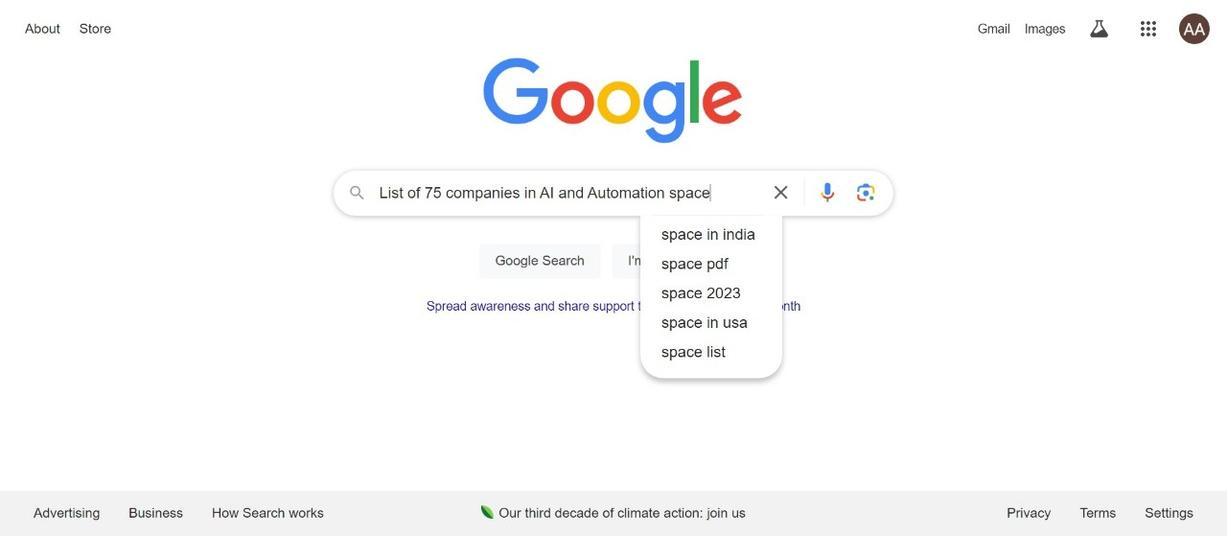 Task type: vqa. For each thing, say whether or not it's contained in the screenshot.
Search Labs icon
yes



Task type: describe. For each thing, give the bounding box(es) containing it.
search by image image
[[855, 181, 878, 204]]

Search text field
[[380, 171, 758, 216]]

search labs image
[[1088, 17, 1111, 40]]



Task type: locate. For each thing, give the bounding box(es) containing it.
list box
[[641, 220, 783, 367]]

search by voice image
[[817, 181, 840, 204]]

None search field
[[19, 165, 1209, 378]]

google image
[[483, 58, 744, 146]]



